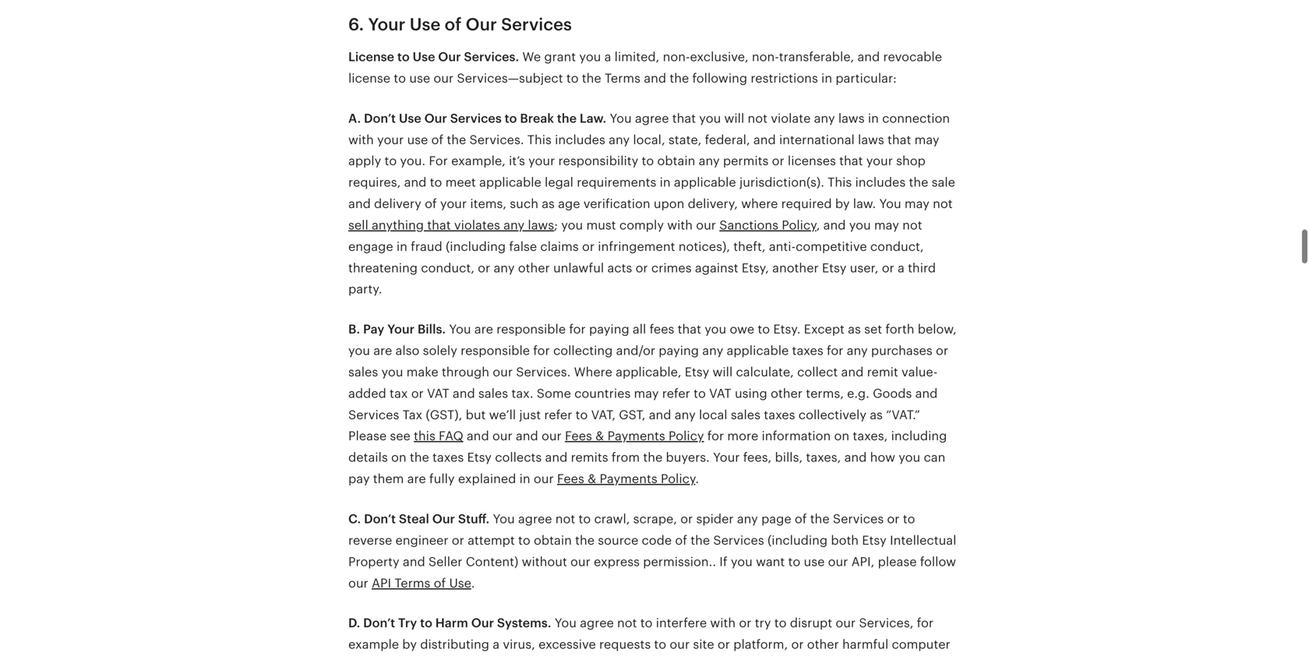 Task type: describe. For each thing, give the bounding box(es) containing it.
agree for any
[[635, 111, 669, 125]]

that up state,
[[673, 111, 696, 125]]

and up particular:
[[858, 50, 880, 64]]

a inside we grant you a limited, non-exclusive, non-transferable, and revocable license to use our services—subject to the terms and the following restrictions in particular:
[[605, 50, 612, 64]]

0 vertical spatial with
[[348, 133, 374, 147]]

code.
[[348, 659, 382, 660]]

use for your
[[410, 15, 441, 34]]

may down shop
[[905, 197, 930, 211]]

0 vertical spatial fees
[[565, 429, 592, 443]]

information
[[762, 429, 831, 443]]

that right licenses
[[840, 154, 863, 168]]

connection
[[883, 111, 950, 125]]

state,
[[669, 133, 702, 147]]

and down this faq and our and our fees & payments policy
[[545, 451, 568, 465]]

notices),
[[679, 240, 731, 254]]

must
[[587, 218, 616, 232]]

6. your use of our services
[[348, 15, 572, 34]]

not left violate
[[748, 111, 768, 125]]

exclusive,
[[690, 50, 749, 64]]

by inside you agree that you will not violate any laws in connection with your use of the services. this includes any local, state, federal, and international laws that may apply to you. for example, it's your responsibility to obtain any permits or licenses that your shop requires, and to meet applicable legal requirements in applicable jurisdiction(s).  this includes the sale and delivery of your items, such as age verification upon delivery, where required by law.  you may not sell anything that violates any laws ; you must comply with our sanctions policy
[[836, 197, 850, 211]]

you left owe
[[705, 322, 727, 337]]

engage
[[348, 240, 393, 254]]

we'll
[[489, 408, 516, 422]]

0 horizontal spatial paying
[[589, 322, 630, 337]]

or up unlawful
[[582, 240, 595, 254]]

our for services.
[[438, 50, 461, 64]]

license to use our services.
[[348, 50, 519, 64]]

and down through on the left
[[453, 387, 475, 401]]

may inside you are responsible for paying all fees that you owe to etsy. except as set forth below, you are also solely responsible for collecting and/or paying any applicable taxes for any purchases or sales you make through our services. where applicable, etsy will calculate, collect and remit value- added tax or vat and sales tax. some countries may refer to vat using other terms, e.g. goods and services tax (gst), but we'll just refer to vat, gst, and any local sales taxes collectively as "vat." please see
[[634, 387, 659, 401]]

of down seller
[[434, 576, 446, 590]]

pay
[[363, 322, 385, 337]]

you for engineer
[[493, 512, 515, 526]]

, and you may not engage in fraud (including false claims or infringement notices), theft, anti-competitive conduct, threatening conduct, or any other unlawful acts or crimes against etsy, another etsy user, or a third party.
[[348, 218, 936, 296]]

the up law.
[[582, 71, 602, 85]]

b. pay your bills.
[[348, 322, 446, 337]]

and left 'how'
[[845, 451, 867, 465]]

you for below,
[[449, 322, 471, 337]]

and up e.g.
[[842, 365, 864, 379]]

in down particular:
[[868, 111, 879, 125]]

0 horizontal spatial taxes,
[[806, 451, 841, 465]]

and up sell
[[348, 197, 371, 211]]

legal
[[545, 175, 574, 190]]

law.
[[854, 197, 876, 211]]

forth
[[886, 322, 915, 337]]

1 horizontal spatial sales
[[479, 387, 508, 401]]

crimes
[[652, 261, 692, 275]]

1 vertical spatial fees
[[557, 472, 585, 486]]

our inside you agree that you will not violate any laws in connection with your use of the services. this includes any local, state, federal, and international laws that may apply to you. for example, it's your responsibility to obtain any permits or licenses that your shop requires, and to meet applicable legal requirements in applicable jurisdiction(s).  this includes the sale and delivery of your items, such as age verification upon delivery, where required by law.  you may not sell anything that violates any laws ; you must comply with our sanctions policy
[[696, 218, 716, 232]]

not down sale on the top right of page
[[933, 197, 953, 211]]

if
[[720, 555, 728, 569]]

any up international
[[814, 111, 835, 125]]

intellectual
[[890, 534, 957, 548]]

our up collects
[[542, 429, 562, 443]]

of up license to use our services.
[[445, 15, 462, 34]]

false
[[509, 240, 537, 254]]

1 vertical spatial &
[[588, 472, 597, 486]]

1 vertical spatial paying
[[659, 344, 699, 358]]

1 vertical spatial your
[[388, 322, 415, 337]]

you inside the for more information on taxes, including details on the taxes etsy collects and remits from the buyers. your fees, bills, taxes, and how you can pay them are fully explained in our
[[899, 451, 921, 465]]

that inside you are responsible for paying all fees that you owe to etsy. except as set forth below, you are also solely responsible for collecting and/or paying any applicable taxes for any purchases or sales you make through our services. where applicable, etsy will calculate, collect and remit value- added tax or vat and sales tax. some countries may refer to vat using other terms, e.g. goods and services tax (gst), but we'll just refer to vat, gst, and any local sales taxes collectively as "vat." please see
[[678, 322, 702, 337]]

please
[[348, 429, 387, 443]]

don't for use
[[364, 111, 396, 125]]

responsibility
[[559, 154, 639, 168]]

some
[[537, 387, 571, 401]]

your right 'it's'
[[529, 154, 555, 168]]

and down but at left bottom
[[467, 429, 489, 443]]

please
[[878, 555, 917, 569]]

local
[[699, 408, 728, 422]]

you are responsible for paying all fees that you owe to etsy. except as set forth below, you are also solely responsible for collecting and/or paying any applicable taxes for any purchases or sales you make through our services. where applicable, etsy will calculate, collect and remit value- added tax or vat and sales tax. some countries may refer to vat using other terms, e.g. goods and services tax (gst), but we'll just refer to vat, gst, and any local sales taxes collectively as "vat." please see
[[348, 322, 957, 443]]

you inside you agree not to crawl, scrape, or spider any page of the services or to reverse engineer or attempt to obtain the source code of the services (including both etsy intellectual property and seller content) without our express permission.. if you want to use our api, please follow our
[[731, 555, 753, 569]]

purchases
[[872, 344, 933, 358]]

2 vat from the left
[[710, 387, 732, 401]]

law.
[[580, 111, 607, 125]]

another
[[773, 261, 819, 275]]

requires,
[[348, 175, 401, 190]]

example,
[[451, 154, 506, 168]]

buyers.
[[666, 451, 710, 465]]

or left 'try'
[[739, 616, 752, 630]]

party.
[[348, 282, 382, 296]]

or up intellectual
[[888, 512, 900, 526]]

0 vertical spatial payments
[[608, 429, 666, 443]]

and right 'gst,'
[[649, 408, 672, 422]]

and up permits
[[754, 133, 776, 147]]

you right ;
[[562, 218, 583, 232]]

1 vertical spatial refer
[[544, 408, 573, 422]]

set
[[865, 322, 883, 337]]

delivery,
[[688, 197, 738, 211]]

1 vertical spatial policy
[[669, 429, 704, 443]]

services,
[[859, 616, 914, 630]]

items,
[[470, 197, 507, 211]]

crawl,
[[594, 512, 630, 526]]

spider
[[697, 512, 734, 526]]

applicable down 'it's'
[[479, 175, 542, 190]]

1 horizontal spatial taxes,
[[853, 429, 888, 443]]

services up 'example,'
[[450, 111, 502, 125]]

gst,
[[619, 408, 646, 422]]

and down value-
[[916, 387, 938, 401]]

may down connection
[[915, 133, 940, 147]]

1 vertical spatial payments
[[600, 472, 658, 486]]

1 vertical spatial fees & payments policy link
[[557, 472, 696, 486]]

shop
[[897, 154, 926, 168]]

other inside , and you may not engage in fraud (including false claims or infringement notices), theft, anti-competitive conduct, threatening conduct, or any other unlawful acts or crimes against etsy, another etsy user, or a third party.
[[518, 261, 550, 275]]

for down except
[[827, 344, 844, 358]]

applicable inside you are responsible for paying all fees that you owe to etsy. except as set forth below, you are also solely responsible for collecting and/or paying any applicable taxes for any purchases or sales you make through our services. where applicable, etsy will calculate, collect and remit value- added tax or vat and sales tax. some countries may refer to vat using other terms, e.g. goods and services tax (gst), but we'll just refer to vat, gst, and any local sales taxes collectively as "vat." please see
[[727, 344, 789, 358]]

engineer
[[396, 534, 449, 548]]

our right without
[[571, 555, 591, 569]]

you for a
[[555, 616, 577, 630]]

1 horizontal spatial includes
[[856, 175, 906, 190]]

local,
[[633, 133, 666, 147]]

you for services.
[[610, 111, 632, 125]]

or right user,
[[882, 261, 895, 275]]

0 vertical spatial fees & payments policy link
[[565, 429, 704, 443]]

6.
[[348, 15, 364, 34]]

(including inside , and you may not engage in fraud (including false claims or infringement notices), theft, anti-competitive conduct, threatening conduct, or any other unlawful acts or crimes against etsy, another etsy user, or a third party.
[[446, 240, 506, 254]]

solely
[[423, 344, 458, 358]]

of up the sell anything that violates any laws link
[[425, 197, 437, 211]]

0 vertical spatial are
[[475, 322, 493, 337]]

the left law.
[[557, 111, 577, 125]]

or down disrupt
[[792, 638, 804, 652]]

by inside the you agree not to interfere with or try to disrupt our services, for example by distributing a virus, excessive requests to our site or platform, or other harmful computer code.
[[403, 638, 417, 652]]

or right tax
[[411, 387, 424, 401]]

other inside you are responsible for paying all fees that you owe to etsy. except as set forth below, you are also solely responsible for collecting and/or paying any applicable taxes for any purchases or sales you make through our services. where applicable, etsy will calculate, collect and remit value- added tax or vat and sales tax. some countries may refer to vat using other terms, e.g. goods and services tax (gst), but we'll just refer to vat, gst, and any local sales taxes collectively as "vat." please see
[[771, 387, 803, 401]]

1 horizontal spatial refer
[[663, 387, 691, 401]]

particular:
[[836, 71, 897, 85]]

sell anything that violates any laws link
[[348, 218, 554, 232]]

for left collecting
[[533, 344, 550, 358]]

your left shop
[[867, 154, 893, 168]]

don't for steal
[[364, 512, 396, 526]]

any down federal,
[[699, 154, 720, 168]]

services. inside you agree that you will not violate any laws in connection with your use of the services. this includes any local, state, federal, and international laws that may apply to you. for example, it's your responsibility to obtain any permits or licenses that your shop requires, and to meet applicable legal requirements in applicable jurisdiction(s).  this includes the sale and delivery of your items, such as age verification upon delivery, where required by law.  you may not sell anything that violates any laws ; you must comply with our sanctions policy
[[470, 133, 524, 147]]

or right site
[[718, 638, 730, 652]]

international
[[780, 133, 855, 147]]

unlawful
[[553, 261, 604, 275]]

or right 'acts'
[[636, 261, 648, 275]]

tax
[[390, 387, 408, 401]]

our down both on the right bottom
[[828, 555, 848, 569]]

in up 'upon'
[[660, 175, 671, 190]]

. for api terms of use .
[[472, 576, 475, 590]]

the down shop
[[909, 175, 929, 190]]

not inside you agree not to crawl, scrape, or spider any page of the services or to reverse engineer or attempt to obtain the source code of the services (including both etsy intellectual property and seller content) without our express permission.. if you want to use our api, please follow our
[[556, 512, 576, 526]]

may inside , and you may not engage in fraud (including false claims or infringement notices), theft, anti-competitive conduct, threatening conduct, or any other unlawful acts or crimes against etsy, another etsy user, or a third party.
[[875, 218, 900, 232]]

taxes inside the for more information on taxes, including details on the taxes etsy collects and remits from the buyers. your fees, bills, taxes, and how you can pay them are fully explained in our
[[433, 451, 464, 465]]

acts
[[608, 261, 633, 275]]

make
[[407, 365, 439, 379]]

limited,
[[615, 50, 660, 64]]

(including inside you agree not to crawl, scrape, or spider any page of the services or to reverse engineer or attempt to obtain the source code of the services (including both etsy intellectual property and seller content) without our express permission.. if you want to use our api, please follow our
[[768, 534, 828, 548]]

the down this
[[410, 451, 429, 465]]

more
[[728, 429, 759, 443]]

0 vertical spatial laws
[[839, 111, 865, 125]]

remits
[[571, 451, 609, 465]]

1 vertical spatial are
[[374, 344, 392, 358]]

2 non- from the left
[[752, 50, 779, 64]]

our inside the for more information on taxes, including details on the taxes etsy collects and remits from the buyers. your fees, bills, taxes, and how you can pay them are fully explained in our
[[534, 472, 554, 486]]

below,
[[918, 322, 957, 337]]

transferable,
[[779, 50, 855, 64]]

owe
[[730, 322, 755, 337]]

virus,
[[503, 638, 535, 652]]

grant
[[544, 50, 576, 64]]

use for to
[[413, 50, 435, 64]]

where
[[574, 365, 613, 379]]

countries
[[575, 387, 631, 401]]

don't for try
[[363, 616, 395, 630]]

the left source
[[575, 534, 595, 548]]

anti-
[[769, 240, 796, 254]]

you.
[[400, 154, 426, 168]]

your inside the for more information on taxes, including details on the taxes etsy collects and remits from the buyers. your fees, bills, taxes, and how you can pay them are fully explained in our
[[713, 451, 740, 465]]

permits
[[723, 154, 769, 168]]

our up harmful
[[836, 616, 856, 630]]

1 vertical spatial this
[[828, 175, 852, 190]]

applicable up delivery, at the top right
[[674, 175, 737, 190]]

seller
[[429, 555, 463, 569]]

and down just
[[516, 429, 538, 443]]

or down violates
[[478, 261, 491, 275]]

for up collecting
[[569, 322, 586, 337]]

0 vertical spatial your
[[368, 15, 406, 34]]

. for fees & payments policy .
[[696, 472, 699, 486]]

services inside you are responsible for paying all fees that you owe to etsy. except as set forth below, you are also solely responsible for collecting and/or paying any applicable taxes for any purchases or sales you make through our services. where applicable, etsy will calculate, collect and remit value- added tax or vat and sales tax. some countries may refer to vat using other terms, e.g. goods and services tax (gst), but we'll just refer to vat, gst, and any local sales taxes collectively as "vat." please see
[[348, 408, 399, 422]]

example
[[348, 638, 399, 652]]

any left local
[[675, 408, 696, 422]]

you down the "b."
[[348, 344, 370, 358]]

as inside you agree that you will not violate any laws in connection with your use of the services. this includes any local, state, federal, and international laws that may apply to you. for example, it's your responsibility to obtain any permits or licenses that your shop requires, and to meet applicable legal requirements in applicable jurisdiction(s).  this includes the sale and delivery of your items, such as age verification upon delivery, where required by law.  you may not sell anything that violates any laws ; you must comply with our sanctions policy
[[542, 197, 555, 211]]

0 horizontal spatial terms
[[395, 576, 431, 590]]

pay
[[348, 472, 370, 486]]

terms,
[[806, 387, 844, 401]]

any up responsibility
[[609, 133, 630, 147]]

requirements
[[577, 175, 657, 190]]

this faq and our and our fees & payments policy
[[414, 429, 704, 443]]

your up you.
[[377, 133, 404, 147]]

etsy inside you are responsible for paying all fees that you owe to etsy. except as set forth below, you are also solely responsible for collecting and/or paying any applicable taxes for any purchases or sales you make through our services. where applicable, etsy will calculate, collect and remit value- added tax or vat and sales tax. some countries may refer to vat using other terms, e.g. goods and services tax (gst), but we'll just refer to vat, gst, and any local sales taxes collectively as "vat." please see
[[685, 365, 710, 379]]

0 horizontal spatial includes
[[555, 133, 606, 147]]

1 non- from the left
[[663, 50, 690, 64]]

any down set
[[847, 344, 868, 358]]

you up federal,
[[700, 111, 721, 125]]

1 vertical spatial responsible
[[461, 344, 530, 358]]

1 horizontal spatial conduct,
[[871, 240, 924, 254]]

the up for
[[447, 133, 466, 147]]

want
[[756, 555, 785, 569]]

any up false
[[504, 218, 525, 232]]

api,
[[852, 555, 875, 569]]

them
[[373, 472, 404, 486]]

e.g.
[[848, 387, 870, 401]]

0 vertical spatial on
[[835, 429, 850, 443]]

restrictions
[[751, 71, 818, 85]]

comply
[[620, 218, 664, 232]]

services up we on the left top
[[501, 15, 572, 34]]

our for services
[[425, 111, 447, 125]]

our up license to use our services.
[[466, 15, 497, 34]]

that up shop
[[888, 133, 912, 147]]

or up seller
[[452, 534, 465, 548]]

or down below,
[[936, 344, 949, 358]]

license
[[348, 50, 394, 64]]

the left following at the top right of page
[[670, 71, 689, 85]]

the right 'page'
[[811, 512, 830, 526]]

of up permission..
[[675, 534, 688, 548]]

"vat."
[[887, 408, 921, 422]]



Task type: vqa. For each thing, say whether or not it's contained in the screenshot.
that inside You are responsible for paying all fees that you owe to Etsy. Except as set forth below, you are also solely responsible for collecting and/or paying any applicable taxes for any purchases or sales you make through our Services. Where applicable, Etsy will calculate, collect and remit value- added tax or VAT and sales tax. Some countries may refer to VAT using other terms, e.g. Goods and Services Tax (GST), but we'll just refer to VAT, GST, and any local sales taxes collectively as "VAT." Please see
yes



Task type: locate. For each thing, give the bounding box(es) containing it.
other down disrupt
[[807, 638, 839, 652]]

and down you.
[[404, 175, 427, 190]]

use down seller
[[449, 576, 472, 590]]

2 vertical spatial other
[[807, 638, 839, 652]]

conduct, up third
[[871, 240, 924, 254]]

services
[[501, 15, 572, 34], [450, 111, 502, 125], [348, 408, 399, 422], [833, 512, 884, 526], [714, 534, 765, 548]]

are down pay
[[374, 344, 392, 358]]

will inside you agree that you will not violate any laws in connection with your use of the services. this includes any local, state, federal, and international laws that may apply to you. for example, it's your responsibility to obtain any permits or licenses that your shop requires, and to meet applicable legal requirements in applicable jurisdiction(s).  this includes the sale and delivery of your items, such as age verification upon delivery, where required by law.  you may not sell anything that violates any laws ; you must comply with our sanctions policy
[[725, 111, 745, 125]]

age
[[558, 197, 580, 211]]

you inside you are responsible for paying all fees that you owe to etsy. except as set forth below, you are also solely responsible for collecting and/or paying any applicable taxes for any purchases or sales you make through our services. where applicable, etsy will calculate, collect and remit value- added tax or vat and sales tax. some countries may refer to vat using other terms, e.g. goods and services tax (gst), but we'll just refer to vat, gst, and any local sales taxes collectively as "vat." please see
[[449, 322, 471, 337]]

as left set
[[848, 322, 861, 337]]

services. up 'example,'
[[470, 133, 524, 147]]

see
[[390, 429, 411, 443]]

laws down connection
[[858, 133, 885, 147]]

paying
[[589, 322, 630, 337], [659, 344, 699, 358]]

not left crawl,
[[556, 512, 576, 526]]

fraud
[[411, 240, 443, 254]]

how
[[871, 451, 896, 465]]

d. don't try to harm our systems.
[[348, 616, 552, 630]]

by left law.
[[836, 197, 850, 211]]

taxes,
[[853, 429, 888, 443], [806, 451, 841, 465]]

2 horizontal spatial agree
[[635, 111, 669, 125]]

1 horizontal spatial (including
[[768, 534, 828, 548]]

the right from
[[643, 451, 663, 465]]

our left api
[[348, 576, 369, 590]]

infringement
[[598, 240, 676, 254]]

are inside the for more information on taxes, including details on the taxes etsy collects and remits from the buyers. your fees, bills, taxes, and how you can pay them are fully explained in our
[[407, 472, 426, 486]]

you agree not to crawl, scrape, or spider any page of the services or to reverse engineer or attempt to obtain the source code of the services (including both etsy intellectual property and seller content) without our express permission.. if you want to use our api, please follow our
[[348, 512, 957, 590]]

1 horizontal spatial non-
[[752, 50, 779, 64]]

where
[[742, 197, 778, 211]]

using
[[735, 387, 768, 401]]

0 vertical spatial a
[[605, 50, 612, 64]]

2 vertical spatial taxes
[[433, 451, 464, 465]]

etsy up api,
[[862, 534, 887, 548]]

our down we'll
[[493, 429, 513, 443]]

0 vertical spatial includes
[[555, 133, 606, 147]]

a. don't use our services to break the law.
[[348, 111, 607, 125]]

our right harm
[[471, 616, 494, 630]]

fees,
[[744, 451, 772, 465]]

in inside , and you may not engage in fraud (including false claims or infringement notices), theft, anti-competitive conduct, threatening conduct, or any other unlawful acts or crimes against etsy, another etsy user, or a third party.
[[397, 240, 408, 254]]

1 horizontal spatial agree
[[580, 616, 614, 630]]

obtain
[[658, 154, 696, 168], [534, 534, 572, 548]]

any inside you agree not to crawl, scrape, or spider any page of the services or to reverse engineer or attempt to obtain the source code of the services (including both etsy intellectual property and seller content) without our express permission.. if you want to use our api, please follow our
[[737, 512, 758, 526]]

1 vertical spatial conduct,
[[421, 261, 475, 275]]

0 horizontal spatial sales
[[348, 365, 378, 379]]

payments down 'gst,'
[[608, 429, 666, 443]]

2 horizontal spatial as
[[870, 408, 883, 422]]

agree inside the you agree not to interfere with or try to disrupt our services, for example by distributing a virus, excessive requests to our site or platform, or other harmful computer code.
[[580, 616, 614, 630]]

stuff.
[[458, 512, 490, 526]]

0 horizontal spatial refer
[[544, 408, 573, 422]]

2 vertical spatial are
[[407, 472, 426, 486]]

1 horizontal spatial are
[[407, 472, 426, 486]]

0 horizontal spatial by
[[403, 638, 417, 652]]

services up "if"
[[714, 534, 765, 548]]

agree inside you agree that you will not violate any laws in connection with your use of the services. this includes any local, state, federal, and international laws that may apply to you. for example, it's your responsibility to obtain any permits or licenses that your shop requires, and to meet applicable legal requirements in applicable jurisdiction(s).  this includes the sale and delivery of your items, such as age verification upon delivery, where required by law.  you may not sell anything that violates any laws ; you must comply with our sanctions policy
[[635, 111, 669, 125]]

0 vertical spatial agree
[[635, 111, 669, 125]]

0 vertical spatial don't
[[364, 111, 396, 125]]

and/or
[[616, 344, 656, 358]]

2 vertical spatial as
[[870, 408, 883, 422]]

this
[[414, 429, 436, 443]]

of right 'page'
[[795, 512, 807, 526]]

for more information on taxes, including details on the taxes etsy collects and remits from the buyers. your fees, bills, taxes, and how you can pay them are fully explained in our
[[348, 429, 948, 486]]

tax.
[[512, 387, 534, 401]]

1 vertical spatial agree
[[518, 512, 552, 526]]

2 horizontal spatial other
[[807, 638, 839, 652]]

or left spider
[[681, 512, 693, 526]]

for inside the you agree not to interfere with or try to disrupt our services, for example by distributing a virus, excessive requests to our site or platform, or other harmful computer code.
[[917, 616, 934, 630]]

scrape,
[[634, 512, 677, 526]]

other
[[518, 261, 550, 275], [771, 387, 803, 401], [807, 638, 839, 652]]

1 vertical spatial includes
[[856, 175, 906, 190]]

other down 'calculate,'
[[771, 387, 803, 401]]

collectively
[[799, 408, 867, 422]]

1 vertical spatial taxes,
[[806, 451, 841, 465]]

responsible up through on the left
[[461, 344, 530, 358]]

etsy up local
[[685, 365, 710, 379]]

the down spider
[[691, 534, 710, 548]]

use for your
[[407, 133, 428, 147]]

taxes up information
[[764, 408, 796, 422]]

taxes, down information
[[806, 451, 841, 465]]

for inside the for more information on taxes, including details on the taxes etsy collects and remits from the buyers. your fees, bills, taxes, and how you can pay them are fully explained in our
[[708, 429, 724, 443]]

sales up we'll
[[479, 387, 508, 401]]

threatening
[[348, 261, 418, 275]]

2 vertical spatial services.
[[516, 365, 571, 379]]

with inside the you agree not to interfere with or try to disrupt our services, for example by distributing a virus, excessive requests to our site or platform, or other harmful computer code.
[[711, 616, 736, 630]]

2 horizontal spatial are
[[475, 322, 493, 337]]

1 vertical spatial with
[[668, 218, 693, 232]]

0 vertical spatial paying
[[589, 322, 630, 337]]

our down interfere
[[670, 638, 690, 652]]

policy down buyers.
[[661, 472, 696, 486]]

taxes up collect
[[792, 344, 824, 358]]

use up license to use our services.
[[410, 15, 441, 34]]

collect
[[798, 365, 838, 379]]

page
[[762, 512, 792, 526]]

our inside we grant you a limited, non-exclusive, non-transferable, and revocable license to use our services—subject to the terms and the following restrictions in particular:
[[434, 71, 454, 85]]

are up through on the left
[[475, 322, 493, 337]]

use for to
[[410, 71, 430, 85]]

1 vertical spatial services.
[[470, 133, 524, 147]]

with
[[348, 133, 374, 147], [668, 218, 693, 232], [711, 616, 736, 630]]

our for stuff.
[[432, 512, 455, 526]]

harm
[[436, 616, 468, 630]]

(including
[[446, 240, 506, 254], [768, 534, 828, 548]]

0 vertical spatial .
[[696, 472, 699, 486]]

but
[[466, 408, 486, 422]]

api terms of use link
[[372, 576, 472, 590]]

our down license to use our services.
[[434, 71, 454, 85]]

you down law.
[[850, 218, 871, 232]]

competitive
[[796, 240, 867, 254]]

that up fraud
[[427, 218, 451, 232]]

without
[[522, 555, 567, 569]]

b.
[[348, 322, 360, 337]]

and inside you agree not to crawl, scrape, or spider any page of the services or to reverse engineer or attempt to obtain the source code of the services (including both etsy intellectual property and seller content) without our express permission.. if you want to use our api, please follow our
[[403, 555, 425, 569]]

0 horizontal spatial (including
[[446, 240, 506, 254]]

and
[[858, 50, 880, 64], [644, 71, 667, 85], [754, 133, 776, 147], [404, 175, 427, 190], [348, 197, 371, 211], [824, 218, 846, 232], [842, 365, 864, 379], [453, 387, 475, 401], [916, 387, 938, 401], [649, 408, 672, 422], [467, 429, 489, 443], [516, 429, 538, 443], [545, 451, 568, 465], [845, 451, 867, 465], [403, 555, 425, 569]]

not inside the you agree not to interfere with or try to disrupt our services, for example by distributing a virus, excessive requests to our site or platform, or other harmful computer code.
[[617, 616, 637, 630]]

includes up law.
[[856, 175, 906, 190]]

any up local
[[703, 344, 724, 358]]

your up the sell anything that violates any laws link
[[440, 197, 467, 211]]

0 horizontal spatial obtain
[[534, 534, 572, 548]]

you
[[580, 50, 601, 64], [700, 111, 721, 125], [562, 218, 583, 232], [850, 218, 871, 232], [705, 322, 727, 337], [348, 344, 370, 358], [382, 365, 403, 379], [899, 451, 921, 465], [731, 555, 753, 569]]

obtain inside you agree not to crawl, scrape, or spider any page of the services or to reverse engineer or attempt to obtain the source code of the services (including both etsy intellectual property and seller content) without our express permission.. if you want to use our api, please follow our
[[534, 534, 572, 548]]

a inside the you agree not to interfere with or try to disrupt our services, for example by distributing a virus, excessive requests to our site or platform, or other harmful computer code.
[[493, 638, 500, 652]]

0 vertical spatial other
[[518, 261, 550, 275]]

steal
[[399, 512, 429, 526]]

other inside the you agree not to interfere with or try to disrupt our services, for example by distributing a virus, excessive requests to our site or platform, or other harmful computer code.
[[807, 638, 839, 652]]

0 vertical spatial (including
[[446, 240, 506, 254]]

you right "if"
[[731, 555, 753, 569]]

through
[[442, 365, 490, 379]]

try
[[755, 616, 771, 630]]

use down 6. your use of our services on the left of page
[[413, 50, 435, 64]]

c. don't steal our stuff.
[[348, 512, 490, 526]]

except
[[804, 322, 845, 337]]

you right grant
[[580, 50, 601, 64]]

in down the anything
[[397, 240, 408, 254]]

1 vertical spatial other
[[771, 387, 803, 401]]

in inside the for more information on taxes, including details on the taxes etsy collects and remits from the buyers. your fees, bills, taxes, and how you can pay them are fully explained in our
[[520, 472, 531, 486]]

collecting
[[553, 344, 613, 358]]

(including down violates
[[446, 240, 506, 254]]

taxes
[[792, 344, 824, 358], [764, 408, 796, 422], [433, 451, 464, 465]]

1 horizontal spatial obtain
[[658, 154, 696, 168]]

0 vertical spatial this
[[528, 133, 552, 147]]

will up federal,
[[725, 111, 745, 125]]

other down false
[[518, 261, 550, 275]]

fees
[[650, 322, 675, 337]]

agree for requests
[[580, 616, 614, 630]]

2 vertical spatial your
[[713, 451, 740, 465]]

0 horizontal spatial with
[[348, 133, 374, 147]]

use inside we grant you a limited, non-exclusive, non-transferable, and revocable license to use our services—subject to the terms and the following restrictions in particular:
[[410, 71, 430, 85]]

0 vertical spatial taxes,
[[853, 429, 888, 443]]

2 vertical spatial policy
[[661, 472, 696, 486]]

1 vat from the left
[[427, 387, 450, 401]]

1 vertical spatial don't
[[364, 512, 396, 526]]

0 vertical spatial use
[[410, 71, 430, 85]]

services—subject
[[457, 71, 563, 85]]

services. inside you are responsible for paying all fees that you owe to etsy. except as set forth below, you are also solely responsible for collecting and/or paying any applicable taxes for any purchases or sales you make through our services. where applicable, etsy will calculate, collect and remit value- added tax or vat and sales tax. some countries may refer to vat using other terms, e.g. goods and services tax (gst), but we'll just refer to vat, gst, and any local sales taxes collectively as "vat." please see
[[516, 365, 571, 379]]

upon
[[654, 197, 685, 211]]

1 vertical spatial obtain
[[534, 534, 572, 548]]

attempt
[[468, 534, 515, 548]]

in inside we grant you a limited, non-exclusive, non-transferable, and revocable license to use our services—subject to the terms and the following restrictions in particular:
[[822, 71, 833, 85]]

and down limited,
[[644, 71, 667, 85]]

1 horizontal spatial other
[[771, 387, 803, 401]]

use right want
[[804, 555, 825, 569]]

0 horizontal spatial .
[[472, 576, 475, 590]]

policy down required
[[782, 218, 817, 232]]

sales up more
[[731, 408, 761, 422]]

0 vertical spatial terms
[[605, 71, 641, 85]]

with up apply at left
[[348, 133, 374, 147]]

don't
[[364, 111, 396, 125], [364, 512, 396, 526], [363, 616, 395, 630]]

agree inside you agree not to crawl, scrape, or spider any page of the services or to reverse engineer or attempt to obtain the source code of the services (including both etsy intellectual property and seller content) without our express permission.. if you want to use our api, please follow our
[[518, 512, 552, 526]]

agree for to
[[518, 512, 552, 526]]

etsy inside , and you may not engage in fraud (including false claims or infringement notices), theft, anti-competitive conduct, threatening conduct, or any other unlawful acts or crimes against etsy, another etsy user, or a third party.
[[822, 261, 847, 275]]

0 vertical spatial &
[[596, 429, 604, 443]]

source
[[598, 534, 639, 548]]

0 horizontal spatial on
[[391, 451, 407, 465]]

requests
[[600, 638, 651, 652]]

against
[[695, 261, 739, 275]]

you inside the you agree not to interfere with or try to disrupt our services, for example by distributing a virus, excessive requests to our site or platform, or other harmful computer code.
[[555, 616, 577, 630]]

required
[[782, 197, 832, 211]]

our inside you are responsible for paying all fees that you owe to etsy. except as set forth below, you are also solely responsible for collecting and/or paying any applicable taxes for any purchases or sales you make through our services. where applicable, etsy will calculate, collect and remit value- added tax or vat and sales tax. some countries may refer to vat using other terms, e.g. goods and services tax (gst), but we'll just refer to vat, gst, and any local sales taxes collectively as "vat." please see
[[493, 365, 513, 379]]

on down see on the bottom of the page
[[391, 451, 407, 465]]

use inside you agree that you will not violate any laws in connection with your use of the services. this includes any local, state, federal, and international laws that may apply to you. for example, it's your responsibility to obtain any permits or licenses that your shop requires, and to meet applicable legal requirements in applicable jurisdiction(s).  this includes the sale and delivery of your items, such as age verification upon delivery, where required by law.  you may not sell anything that violates any laws ; you must comply with our sanctions policy
[[407, 133, 428, 147]]

in down transferable, on the right
[[822, 71, 833, 85]]

non- right limited,
[[663, 50, 690, 64]]

fees
[[565, 429, 592, 443], [557, 472, 585, 486]]

obtain down state,
[[658, 154, 696, 168]]

1 horizontal spatial vat
[[710, 387, 732, 401]]

and inside , and you may not engage in fraud (including false claims or infringement notices), theft, anti-competitive conduct, threatening conduct, or any other unlawful acts or crimes against etsy, another etsy user, or a third party.
[[824, 218, 846, 232]]

laws up international
[[839, 111, 865, 125]]

you inside we grant you a limited, non-exclusive, non-transferable, and revocable license to use our services—subject to the terms and the following restrictions in particular:
[[580, 50, 601, 64]]

0 vertical spatial responsible
[[497, 322, 566, 337]]

1 horizontal spatial by
[[836, 197, 850, 211]]

this down break
[[528, 133, 552, 147]]

as left 'age'
[[542, 197, 555, 211]]

laws
[[839, 111, 865, 125], [858, 133, 885, 147], [528, 218, 554, 232]]

jurisdiction(s).
[[740, 175, 825, 190]]

you
[[610, 111, 632, 125], [880, 197, 902, 211], [449, 322, 471, 337], [493, 512, 515, 526], [555, 616, 577, 630]]

follow
[[920, 555, 957, 569]]

etsy.
[[774, 322, 801, 337]]

etsy down competitive
[[822, 261, 847, 275]]

policy inside you agree that you will not violate any laws in connection with your use of the services. this includes any local, state, federal, and international laws that may apply to you. for example, it's your responsibility to obtain any permits or licenses that your shop requires, and to meet applicable legal requirements in applicable jurisdiction(s).  this includes the sale and delivery of your items, such as age verification upon delivery, where required by law.  you may not sell anything that violates any laws ; you must comply with our sanctions policy
[[782, 218, 817, 232]]

1 vertical spatial taxes
[[764, 408, 796, 422]]

0 horizontal spatial are
[[374, 344, 392, 358]]

in down collects
[[520, 472, 531, 486]]

third
[[908, 261, 936, 275]]

1 vertical spatial will
[[713, 365, 733, 379]]

it's
[[509, 154, 525, 168]]

violates
[[454, 218, 500, 232]]

0 horizontal spatial a
[[493, 638, 500, 652]]

1 horizontal spatial with
[[668, 218, 693, 232]]

your
[[368, 15, 406, 34], [388, 322, 415, 337], [713, 451, 740, 465]]

1 vertical spatial use
[[407, 133, 428, 147]]

0 vertical spatial services.
[[464, 50, 519, 64]]

delivery
[[374, 197, 422, 211]]

or inside you agree that you will not violate any laws in connection with your use of the services. this includes any local, state, federal, and international laws that may apply to you. for example, it's your responsibility to obtain any permits or licenses that your shop requires, and to meet applicable legal requirements in applicable jurisdiction(s).  this includes the sale and delivery of your items, such as age verification upon delivery, where required by law.  you may not sell anything that violates any laws ; you must comply with our sanctions policy
[[772, 154, 785, 168]]

by down try
[[403, 638, 417, 652]]

0 vertical spatial sales
[[348, 365, 378, 379]]

not inside , and you may not engage in fraud (including false claims or infringement notices), theft, anti-competitive conduct, threatening conduct, or any other unlawful acts or crimes against etsy, another etsy user, or a third party.
[[903, 218, 923, 232]]

on down collectively
[[835, 429, 850, 443]]

apply
[[348, 154, 381, 168]]

2 vertical spatial agree
[[580, 616, 614, 630]]

obtain inside you agree that you will not violate any laws in connection with your use of the services. this includes any local, state, federal, and international laws that may apply to you. for example, it's your responsibility to obtain any permits or licenses that your shop requires, and to meet applicable legal requirements in applicable jurisdiction(s).  this includes the sale and delivery of your items, such as age verification upon delivery, where required by law.  you may not sell anything that violates any laws ; you must comply with our sanctions policy
[[658, 154, 696, 168]]

details
[[348, 451, 388, 465]]

interfere
[[656, 616, 707, 630]]

you inside you agree not to crawl, scrape, or spider any page of the services or to reverse engineer or attempt to obtain the source code of the services (including both etsy intellectual property and seller content) without our express permission.. if you want to use our api, please follow our
[[493, 512, 515, 526]]

sanctions policy link
[[720, 218, 817, 232]]

goods
[[873, 387, 912, 401]]

refer up this faq and our and our fees & payments policy
[[544, 408, 573, 422]]

are left fully
[[407, 472, 426, 486]]

2 vertical spatial sales
[[731, 408, 761, 422]]

2 vertical spatial laws
[[528, 218, 554, 232]]

api
[[372, 576, 391, 590]]

etsy inside the for more information on taxes, including details on the taxes etsy collects and remits from the buyers. your fees, bills, taxes, and how you can pay them are fully explained in our
[[467, 451, 492, 465]]

licenses
[[788, 154, 836, 168]]

a inside , and you may not engage in fraud (including false claims or infringement notices), theft, anti-competitive conduct, threatening conduct, or any other unlawful acts or crimes against etsy, another etsy user, or a third party.
[[898, 261, 905, 275]]

use up you.
[[399, 111, 422, 125]]

& down vat,
[[596, 429, 604, 443]]

as
[[542, 197, 555, 211], [848, 322, 861, 337], [870, 408, 883, 422]]

1 horizontal spatial as
[[848, 322, 861, 337]]

claims
[[541, 240, 579, 254]]

includes down law.
[[555, 133, 606, 147]]

services up both on the right bottom
[[833, 512, 884, 526]]

tax
[[403, 408, 423, 422]]

our right steal
[[432, 512, 455, 526]]

use for don't
[[399, 111, 422, 125]]

1 vertical spatial on
[[391, 451, 407, 465]]

meet
[[446, 175, 476, 190]]

refer
[[663, 387, 691, 401], [544, 408, 573, 422]]

0 horizontal spatial non-
[[663, 50, 690, 64]]

0 horizontal spatial other
[[518, 261, 550, 275]]

any inside , and you may not engage in fraud (including false claims or infringement notices), theft, anti-competitive conduct, threatening conduct, or any other unlawful acts or crimes against etsy, another etsy user, or a third party.
[[494, 261, 515, 275]]

1 vertical spatial (including
[[768, 534, 828, 548]]

2 horizontal spatial sales
[[731, 408, 761, 422]]

0 horizontal spatial this
[[528, 133, 552, 147]]

& down remits
[[588, 472, 597, 486]]

0 horizontal spatial as
[[542, 197, 555, 211]]

etsy inside you agree not to crawl, scrape, or spider any page of the services or to reverse engineer or attempt to obtain the source code of the services (including both etsy intellectual property and seller content) without our express permission.. if you want to use our api, please follow our
[[862, 534, 887, 548]]

you up tax
[[382, 365, 403, 379]]

agree up local,
[[635, 111, 669, 125]]

non- up restrictions
[[752, 50, 779, 64]]

api terms of use .
[[372, 576, 475, 590]]

2 horizontal spatial a
[[898, 261, 905, 275]]

site
[[693, 638, 715, 652]]

of up for
[[432, 133, 444, 147]]

your right 6.
[[368, 15, 406, 34]]

2 vertical spatial a
[[493, 638, 500, 652]]

1 vertical spatial as
[[848, 322, 861, 337]]

2 vertical spatial use
[[804, 555, 825, 569]]

0 vertical spatial taxes
[[792, 344, 824, 358]]

1 vertical spatial laws
[[858, 133, 885, 147]]

of
[[445, 15, 462, 34], [432, 133, 444, 147], [425, 197, 437, 211], [795, 512, 807, 526], [675, 534, 688, 548], [434, 576, 446, 590]]

from
[[612, 451, 640, 465]]

to
[[397, 50, 410, 64], [394, 71, 406, 85], [567, 71, 579, 85], [505, 111, 517, 125], [385, 154, 397, 168], [642, 154, 654, 168], [430, 175, 442, 190], [758, 322, 770, 337], [694, 387, 706, 401], [576, 408, 588, 422], [579, 512, 591, 526], [903, 512, 916, 526], [518, 534, 531, 548], [789, 555, 801, 569], [420, 616, 433, 630], [641, 616, 653, 630], [775, 616, 787, 630], [654, 638, 667, 652]]

a.
[[348, 111, 361, 125]]

0 horizontal spatial conduct,
[[421, 261, 475, 275]]

. down buyers.
[[696, 472, 699, 486]]

will inside you are responsible for paying all fees that you owe to etsy. except as set forth below, you are also solely responsible for collecting and/or paying any applicable taxes for any purchases or sales you make through our services. where applicable, etsy will calculate, collect and remit value- added tax or vat and sales tax. some countries may refer to vat using other terms, e.g. goods and services tax (gst), but we'll just refer to vat, gst, and any local sales taxes collectively as "vat." please see
[[713, 365, 733, 379]]

obtain up without
[[534, 534, 572, 548]]

,
[[817, 218, 820, 232]]

federal,
[[705, 133, 750, 147]]

1 horizontal spatial terms
[[605, 71, 641, 85]]

terms inside we grant you a limited, non-exclusive, non-transferable, and revocable license to use our services—subject to the terms and the following restrictions in particular:
[[605, 71, 641, 85]]

bills,
[[775, 451, 803, 465]]

1 horizontal spatial this
[[828, 175, 852, 190]]

1 vertical spatial sales
[[479, 387, 508, 401]]

0 vertical spatial policy
[[782, 218, 817, 232]]

use inside you agree not to crawl, scrape, or spider any page of the services or to reverse engineer or attempt to obtain the source code of the services (including both etsy intellectual property and seller content) without our express permission.. if you want to use our api, please follow our
[[804, 555, 825, 569]]

you inside , and you may not engage in fraud (including false claims or infringement notices), theft, anti-competitive conduct, threatening conduct, or any other unlawful acts or crimes against etsy, another etsy user, or a third party.
[[850, 218, 871, 232]]

1 vertical spatial by
[[403, 638, 417, 652]]

don't right a.
[[364, 111, 396, 125]]

payments down from
[[600, 472, 658, 486]]

0 vertical spatial will
[[725, 111, 745, 125]]



